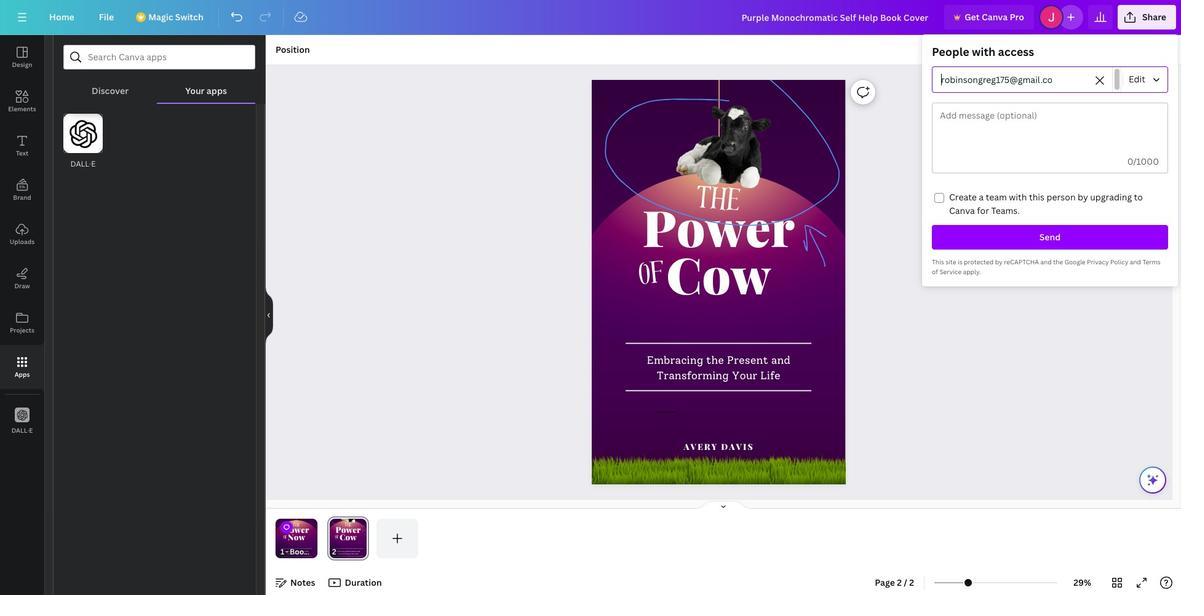 Task type: locate. For each thing, give the bounding box(es) containing it.
1 vertical spatial transforming
[[286, 553, 298, 556]]

0 vertical spatial with
[[972, 44, 996, 59]]

Can edit button
[[1123, 67, 1169, 92]]

0 vertical spatial by
[[1078, 191, 1089, 203]]

2 horizontal spatial your
[[732, 369, 758, 382]]

1 horizontal spatial transforming
[[657, 369, 729, 382]]

1 horizontal spatial 2
[[910, 577, 915, 589]]

service
[[940, 268, 962, 276]]

policy
[[1111, 258, 1129, 266]]

apps button
[[0, 345, 44, 390]]

0 vertical spatial transforming
[[657, 369, 729, 382]]

share
[[1143, 11, 1167, 23]]

Page title text field
[[342, 547, 347, 559]]

notes
[[290, 577, 315, 589]]

1 vertical spatial canva
[[950, 205, 975, 217]]

projects
[[10, 326, 34, 335]]

1 horizontal spatial embracing the present and transforming your life
[[647, 354, 791, 382]]

power now
[[284, 524, 309, 543]]

/
[[1134, 156, 1137, 168], [904, 577, 908, 589]]

cow
[[667, 240, 772, 307]]

0 vertical spatial your
[[185, 85, 205, 97]]

1 vertical spatial with
[[1010, 191, 1027, 203]]

dall·e
[[70, 159, 96, 169], [11, 426, 33, 435]]

duration button
[[325, 574, 387, 593]]

2 2 from the left
[[910, 577, 915, 589]]

serif
[[661, 410, 667, 414]]

0 horizontal spatial power
[[284, 524, 309, 535]]

discover button
[[63, 70, 157, 103]]

text
[[16, 149, 28, 158]]

2 horizontal spatial of
[[932, 268, 939, 276]]

/ inside people with access group
[[1134, 156, 1137, 168]]

1 horizontal spatial of
[[637, 250, 668, 303]]

29%
[[1074, 577, 1092, 589]]

1 horizontal spatial with
[[1010, 191, 1027, 203]]

0 horizontal spatial your
[[185, 85, 205, 97]]

power
[[643, 193, 795, 260], [284, 524, 309, 535]]

life
[[761, 369, 781, 382], [304, 553, 307, 556]]

1 vertical spatial dall·e
[[11, 426, 33, 435]]

page 2 image
[[327, 519, 369, 559]]

embracing up display
[[647, 354, 704, 367]]

0 horizontal spatial embracing
[[285, 551, 294, 553]]

canva left pro
[[982, 11, 1008, 23]]

this
[[932, 258, 945, 266]]

1 horizontal spatial /
[[1134, 156, 1137, 168]]

upgrading
[[1091, 191, 1133, 203]]

get canva pro button
[[945, 5, 1034, 30]]

of inside of the
[[283, 534, 288, 543]]

elements
[[8, 105, 36, 113]]

0 horizontal spatial present
[[298, 551, 305, 553]]

1 horizontal spatial canva
[[982, 11, 1008, 23]]

switch
[[175, 11, 204, 23]]

dm
[[656, 410, 660, 414]]

Search Canva apps search field
[[88, 46, 231, 69]]

by right protected
[[996, 258, 1003, 266]]

the inside people with access group
[[1054, 258, 1064, 266]]

canva
[[982, 11, 1008, 23], [950, 205, 975, 217]]

davis
[[722, 441, 755, 453]]

0 horizontal spatial 2
[[897, 577, 902, 589]]

magic switch
[[148, 11, 204, 23]]

the inside of the
[[293, 521, 301, 530]]

brand button
[[0, 168, 44, 212]]

embracing
[[647, 354, 704, 367], [285, 551, 294, 553]]

with up teams.
[[1010, 191, 1027, 203]]

2
[[897, 577, 902, 589], [910, 577, 915, 589]]

by
[[1078, 191, 1089, 203], [996, 258, 1003, 266]]

canva inside create a team with this person by upgrading to canva for teams.
[[950, 205, 975, 217]]

Design title text field
[[732, 5, 940, 30]]

0 horizontal spatial of
[[283, 534, 288, 543]]

0 horizontal spatial with
[[972, 44, 996, 59]]

1 vertical spatial your
[[732, 369, 758, 382]]

a
[[979, 191, 984, 203]]

embracing the present and transforming your life
[[647, 354, 791, 382], [285, 551, 308, 556]]

1 horizontal spatial embracing
[[647, 354, 704, 367]]

1 horizontal spatial life
[[761, 369, 781, 382]]

and
[[1041, 258, 1052, 266], [1130, 258, 1142, 266], [772, 354, 791, 367], [305, 551, 308, 553]]

transforming
[[657, 369, 729, 382], [286, 553, 298, 556]]

1 vertical spatial power
[[284, 524, 309, 535]]

1 vertical spatial /
[[904, 577, 908, 589]]

/ right page
[[904, 577, 908, 589]]

0 vertical spatial present
[[728, 354, 769, 367]]

now
[[288, 532, 305, 543]]

0 out of 1,000 characters used element
[[1128, 156, 1160, 168]]

with
[[972, 44, 996, 59], [1010, 191, 1027, 203]]

text button
[[0, 124, 44, 168]]

1 vertical spatial embracing the present and transforming your life
[[285, 551, 308, 556]]

0 vertical spatial power
[[643, 193, 795, 260]]

0 horizontal spatial /
[[904, 577, 908, 589]]

canva down create
[[950, 205, 975, 217]]

0 horizontal spatial dall·e
[[11, 426, 33, 435]]

power for now
[[284, 524, 309, 535]]

of
[[637, 250, 668, 303], [932, 268, 939, 276], [283, 534, 288, 543]]

/ up to
[[1134, 156, 1137, 168]]

transforming up display
[[657, 369, 729, 382]]

present
[[728, 354, 769, 367], [298, 551, 305, 553]]

your apps button
[[157, 70, 255, 103]]

1 vertical spatial present
[[298, 551, 305, 553]]

people with access group
[[923, 34, 1179, 287]]

this
[[1030, 191, 1045, 203]]

edit
[[1129, 73, 1146, 85]]

google
[[1065, 258, 1086, 266]]

transforming down now
[[286, 553, 298, 556]]

get
[[965, 11, 980, 23]]

terms
[[1143, 258, 1161, 266]]

avery davis
[[684, 441, 755, 453]]

1 vertical spatial life
[[304, 553, 307, 556]]

1 horizontal spatial power
[[643, 193, 795, 260]]

embracing down now
[[285, 551, 294, 553]]

to
[[1135, 191, 1143, 203]]

of for of
[[637, 250, 668, 303]]

1 horizontal spatial present
[[728, 354, 769, 367]]

0 vertical spatial /
[[1134, 156, 1137, 168]]

2 vertical spatial your
[[299, 553, 303, 556]]

0 vertical spatial dall·e
[[70, 159, 96, 169]]

by right person
[[1078, 191, 1089, 203]]

protected
[[964, 258, 994, 266]]

this site is protected by recaptcha and the google privacy policy and
[[932, 258, 1143, 266]]

display
[[667, 410, 677, 414]]

0 horizontal spatial life
[[304, 553, 307, 556]]

canva inside button
[[982, 11, 1008, 23]]

file
[[99, 11, 114, 23]]

power cow
[[643, 193, 795, 307]]

1 horizontal spatial by
[[1078, 191, 1089, 203]]

0 horizontal spatial by
[[996, 258, 1003, 266]]

0 horizontal spatial canva
[[950, 205, 975, 217]]

is
[[958, 258, 963, 266]]

0 horizontal spatial embracing the present and transforming your life
[[285, 551, 308, 556]]

0 vertical spatial canva
[[982, 11, 1008, 23]]

of inside terms of service
[[932, 268, 939, 276]]

power for cow
[[643, 193, 795, 260]]

with up add names, groups or emails "text box"
[[972, 44, 996, 59]]

home
[[49, 11, 74, 23]]

apply.
[[962, 268, 981, 276]]

the
[[695, 175, 743, 229], [1054, 258, 1064, 266], [707, 354, 725, 367], [293, 521, 301, 530], [295, 551, 298, 553]]

share button
[[1118, 5, 1177, 30]]

0 vertical spatial life
[[761, 369, 781, 382]]

0 horizontal spatial transforming
[[286, 553, 298, 556]]



Task type: describe. For each thing, give the bounding box(es) containing it.
your inside button
[[185, 85, 205, 97]]

canva assistant image
[[1146, 473, 1161, 488]]

page
[[875, 577, 895, 589]]

file button
[[89, 5, 124, 30]]

people with access
[[932, 44, 1035, 59]]

uploads
[[10, 238, 35, 246]]

hide image
[[265, 286, 273, 345]]

side panel tab list
[[0, 35, 44, 444]]

position
[[276, 44, 310, 55]]

brand
[[13, 193, 31, 202]]

1000
[[1137, 156, 1160, 168]]

team
[[986, 191, 1007, 203]]

create a team with this person by upgrading to canva for teams.
[[950, 191, 1143, 217]]

1 vertical spatial by
[[996, 258, 1003, 266]]

privacy policy link
[[1088, 258, 1129, 266]]

discover
[[92, 85, 129, 97]]

recaptcha
[[1005, 258, 1040, 266]]

1 vertical spatial embracing
[[285, 551, 294, 553]]

0 vertical spatial embracing
[[647, 354, 704, 367]]

position button
[[271, 40, 315, 60]]

hide pages image
[[694, 501, 753, 511]]

0 vertical spatial embracing the present and transforming your life
[[647, 354, 791, 382]]

permissions group
[[932, 66, 1169, 93]]

main menu bar
[[0, 0, 1182, 35]]

Add message (optional) text field
[[933, 103, 1168, 151]]

draw
[[14, 282, 30, 290]]

/ inside page 2 / 2 button
[[904, 577, 908, 589]]

access
[[999, 44, 1035, 59]]

teams.
[[992, 205, 1020, 217]]

home link
[[39, 5, 84, 30]]

page 2 / 2
[[875, 577, 915, 589]]

send
[[1040, 231, 1061, 243]]

1 horizontal spatial dall·e
[[70, 159, 96, 169]]

dall·e inside button
[[11, 426, 33, 435]]

draw button
[[0, 257, 44, 301]]

terms of service
[[932, 258, 1161, 276]]

by inside create a team with this person by upgrading to canva for teams.
[[1078, 191, 1089, 203]]

notes button
[[271, 574, 320, 593]]

of the
[[283, 521, 301, 543]]

privacy
[[1088, 258, 1109, 266]]

projects button
[[0, 301, 44, 345]]

your apps
[[185, 85, 227, 97]]

1 horizontal spatial your
[[299, 553, 303, 556]]

design button
[[0, 35, 44, 79]]

magic
[[148, 11, 173, 23]]

with inside create a team with this person by upgrading to canva for teams.
[[1010, 191, 1027, 203]]

dall·e button
[[0, 399, 44, 444]]

design
[[12, 60, 32, 69]]

of for of the
[[283, 534, 288, 543]]

elements button
[[0, 79, 44, 124]]

apps
[[207, 85, 227, 97]]

1 2 from the left
[[897, 577, 902, 589]]

uploads button
[[0, 212, 44, 257]]

terms of service link
[[932, 258, 1161, 276]]

duration
[[345, 577, 382, 589]]

person
[[1047, 191, 1076, 203]]

page 2 / 2 button
[[870, 574, 920, 593]]

send button
[[932, 225, 1169, 250]]

Add names, groups or emails text field
[[938, 72, 1052, 89]]

0 / 1000
[[1128, 156, 1160, 168]]

apps
[[15, 370, 30, 379]]

avery
[[684, 441, 719, 453]]

people
[[932, 44, 970, 59]]

create
[[950, 191, 977, 203]]

for
[[977, 205, 990, 217]]

magic switch button
[[129, 5, 213, 30]]

0
[[1128, 156, 1134, 168]]

get canva pro
[[965, 11, 1025, 23]]

29% button
[[1063, 574, 1103, 593]]

site
[[946, 258, 957, 266]]

pro
[[1010, 11, 1025, 23]]

dm serif display
[[656, 410, 677, 414]]



Task type: vqa. For each thing, say whether or not it's contained in the screenshot.
off
no



